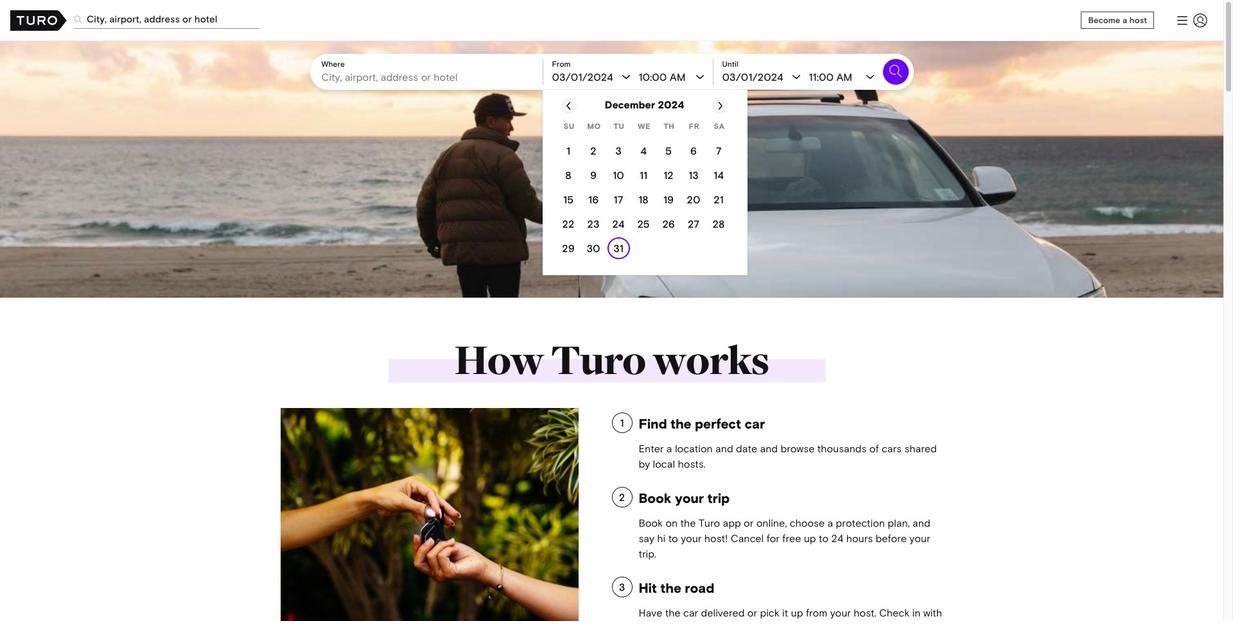 Task type: describe. For each thing, give the bounding box(es) containing it.
shared
[[905, 443, 937, 454]]

23
[[587, 218, 600, 230]]

28 button
[[707, 212, 732, 236]]

27 for left 27 button
[[638, 242, 649, 254]]

5 button
[[657, 138, 682, 163]]

1
[[566, 145, 570, 156]]

0 vertical spatial city, airport, address or hotel field
[[73, 10, 259, 29]]

where
[[321, 60, 345, 69]]

from
[[552, 60, 571, 69]]

8 button
[[557, 163, 582, 187]]

before
[[876, 533, 907, 544]]

12 button
[[657, 163, 682, 187]]

3
[[615, 145, 622, 156]]

book for book your trip
[[639, 490, 671, 506]]

30 button
[[582, 236, 607, 260]]

up inside 'book on the turo app or online, choose a protection plan, and say hi to your host! cancel for free up to 24 hours before your trip.'
[[804, 533, 816, 544]]

hit the road
[[639, 580, 714, 596]]

delivered
[[701, 607, 745, 619]]

14
[[714, 169, 724, 181]]

16
[[588, 194, 599, 205]]

17
[[614, 194, 623, 205]]

it
[[782, 607, 788, 619]]

hi
[[657, 533, 666, 544]]

host
[[1130, 15, 1147, 25]]

24 inside button
[[612, 218, 625, 230]]

1 horizontal spatial car
[[745, 416, 765, 432]]

14 button
[[707, 163, 732, 187]]

pick
[[760, 607, 779, 619]]

the for perfect
[[671, 416, 691, 432]]

move forward to switch to the next month image
[[715, 101, 725, 111]]

have
[[639, 607, 662, 619]]

hours
[[846, 533, 873, 544]]

sa
[[714, 122, 725, 131]]

find the perfect car
[[639, 416, 765, 432]]

6 button
[[682, 138, 707, 163]]

16 button
[[582, 187, 607, 212]]

perfect
[[695, 416, 741, 432]]

online,
[[756, 517, 787, 529]]

4
[[640, 145, 647, 156]]

become a host
[[1088, 15, 1147, 25]]

th
[[664, 122, 675, 131]]

cars
[[882, 443, 902, 454]]

0 horizontal spatial and
[[716, 443, 733, 454]]

1 to from the left
[[668, 533, 678, 544]]

1 horizontal spatial and
[[760, 443, 778, 454]]

turo inside 'book on the turo app or online, choose a protection plan, and say hi to your host! cancel for free up to 24 hours before your trip.'
[[699, 517, 720, 529]]

6
[[690, 145, 697, 156]]

26 button
[[657, 212, 682, 236]]

12
[[664, 169, 674, 181]]

25
[[637, 218, 650, 230]]

the inside 'book on the turo app or online, choose a protection plan, and say hi to your host! cancel for free up to 24 hours before your trip.'
[[681, 517, 696, 529]]

13
[[689, 169, 699, 181]]

book for book on the turo app or online, choose a protection plan, and say hi to your host! cancel for free up to 24 hours before your trip.
[[639, 517, 663, 529]]

17 button
[[607, 187, 632, 212]]

31 button
[[607, 236, 632, 260]]

19 button
[[657, 187, 682, 212]]

how
[[455, 331, 544, 387]]

28
[[713, 218, 725, 230]]

1 horizontal spatial 27 button
[[682, 212, 707, 236]]

cancel
[[731, 533, 764, 544]]

1 button
[[557, 138, 582, 163]]

host.
[[854, 607, 876, 619]]

become
[[1088, 15, 1120, 25]]

18 button
[[632, 187, 657, 212]]

we
[[638, 122, 651, 131]]

or inside 'book on the turo app or online, choose a protection plan, and say hi to your host! cancel for free up to 24 hours before your trip.'
[[744, 517, 754, 529]]

on
[[666, 517, 678, 529]]

up inside 'have the car delivered or pick it up from your host. check in with'
[[791, 607, 803, 619]]

local
[[653, 458, 675, 470]]

25 button
[[632, 212, 657, 236]]

13 button
[[682, 163, 707, 187]]

choose
[[790, 517, 825, 529]]

tu
[[614, 122, 625, 131]]

free
[[782, 533, 801, 544]]

trip.
[[639, 548, 656, 560]]

24 inside 'book on the turo app or online, choose a protection plan, and say hi to your host! cancel for free up to 24 hours before your trip.'
[[831, 533, 843, 544]]

03/01/2024 for until
[[722, 71, 783, 83]]

have the car delivered or pick it up from your host. check in with
[[639, 607, 942, 622]]

9 button
[[582, 163, 607, 187]]

how turo works
[[455, 331, 769, 387]]

a inside 'book on the turo app or online, choose a protection plan, and say hi to your host! cancel for free up to 24 hours before your trip.'
[[828, 517, 833, 529]]

book your trip
[[639, 490, 730, 506]]

30
[[587, 242, 600, 254]]

browse
[[781, 443, 815, 454]]

trip
[[707, 490, 730, 506]]



Task type: locate. For each thing, give the bounding box(es) containing it.
11
[[640, 169, 647, 181]]

car up 'date'
[[745, 416, 765, 432]]

or up the cancel
[[744, 517, 754, 529]]

and left 'date'
[[716, 443, 733, 454]]

03/01/2024 for from
[[552, 71, 613, 83]]

hosts.
[[678, 458, 706, 470]]

1 vertical spatial turo
[[699, 517, 720, 529]]

2 vertical spatial a
[[828, 517, 833, 529]]

for
[[767, 533, 780, 544]]

up
[[804, 533, 816, 544], [791, 607, 803, 619]]

24 left hours
[[831, 533, 843, 544]]

a up local
[[667, 443, 672, 454]]

24 button
[[607, 212, 632, 236]]

host!
[[704, 533, 728, 544]]

or left pick
[[747, 607, 757, 619]]

the for road
[[660, 580, 681, 596]]

fr
[[689, 122, 700, 131]]

0 horizontal spatial 27 button
[[632, 236, 657, 260]]

7 button
[[707, 138, 732, 163]]

11 button
[[632, 163, 657, 187]]

1 03/01/2024 from the left
[[552, 71, 613, 83]]

2
[[590, 145, 596, 156]]

27 button down the 25
[[632, 236, 657, 260]]

2 book from the top
[[639, 517, 663, 529]]

0 horizontal spatial to
[[668, 533, 678, 544]]

1 vertical spatial book
[[639, 517, 663, 529]]

1 vertical spatial car
[[683, 607, 698, 619]]

22 button
[[557, 212, 582, 236]]

21 button
[[707, 187, 732, 212]]

21
[[714, 194, 724, 205]]

0 vertical spatial or
[[744, 517, 754, 529]]

your left host!
[[681, 533, 702, 544]]

24
[[612, 218, 625, 230], [831, 533, 843, 544]]

1 vertical spatial a
[[667, 443, 672, 454]]

1 book from the top
[[639, 490, 671, 506]]

1 horizontal spatial 03/01/2024
[[722, 71, 783, 83]]

0 vertical spatial turo
[[551, 331, 646, 387]]

0 horizontal spatial city, airport, address or hotel field
[[73, 10, 259, 29]]

the for car
[[665, 607, 681, 619]]

9
[[590, 169, 597, 181]]

0 vertical spatial car
[[745, 416, 765, 432]]

31
[[613, 242, 624, 254]]

0 vertical spatial 24
[[612, 218, 625, 230]]

up down 'choose' on the right of page
[[804, 533, 816, 544]]

20
[[687, 194, 700, 205]]

to
[[668, 533, 678, 544], [819, 533, 829, 544]]

your
[[675, 490, 704, 506], [681, 533, 702, 544], [910, 533, 930, 544], [830, 607, 851, 619]]

plan,
[[888, 517, 910, 529]]

up right it on the bottom
[[791, 607, 803, 619]]

5
[[665, 145, 672, 156]]

app
[[723, 517, 741, 529]]

0 horizontal spatial turo
[[551, 331, 646, 387]]

your left 'trip'
[[675, 490, 704, 506]]

until
[[722, 60, 738, 69]]

8
[[565, 169, 571, 181]]

0 vertical spatial up
[[804, 533, 816, 544]]

23 button
[[582, 212, 607, 236]]

1 vertical spatial or
[[747, 607, 757, 619]]

turo image
[[10, 10, 67, 31]]

book up say
[[639, 517, 663, 529]]

the right on
[[681, 517, 696, 529]]

0 horizontal spatial 27
[[638, 242, 649, 254]]

4 button
[[632, 138, 657, 163]]

0 horizontal spatial car
[[683, 607, 698, 619]]

03/01/2024 down until
[[722, 71, 783, 83]]

2 to from the left
[[819, 533, 829, 544]]

the up location at right
[[671, 416, 691, 432]]

to down 'choose' on the right of page
[[819, 533, 829, 544]]

2 horizontal spatial and
[[913, 517, 930, 529]]

your right from
[[830, 607, 851, 619]]

1 horizontal spatial city, airport, address or hotel field
[[321, 69, 536, 85]]

protection
[[836, 517, 885, 529]]

to right hi
[[668, 533, 678, 544]]

2 horizontal spatial a
[[1123, 15, 1127, 25]]

car inside 'have the car delivered or pick it up from your host. check in with'
[[683, 607, 698, 619]]

29 button
[[557, 236, 582, 260]]

book inside 'book on the turo app or online, choose a protection plan, and say hi to your host! cancel for free up to 24 hours before your trip.'
[[639, 517, 663, 529]]

of
[[869, 443, 879, 454]]

3 button
[[607, 138, 632, 163]]

su
[[563, 122, 575, 131]]

the right have
[[665, 607, 681, 619]]

road
[[685, 580, 714, 596]]

your down plan,
[[910, 533, 930, 544]]

22
[[562, 218, 574, 230]]

say
[[639, 533, 654, 544]]

calendar application
[[542, 90, 1126, 276]]

thousands
[[817, 443, 867, 454]]

the inside 'have the car delivered or pick it up from your host. check in with'
[[665, 607, 681, 619]]

from
[[806, 607, 827, 619]]

7
[[716, 145, 721, 156]]

0 vertical spatial book
[[639, 490, 671, 506]]

car down road
[[683, 607, 698, 619]]

0 horizontal spatial a
[[667, 443, 672, 454]]

1 vertical spatial up
[[791, 607, 803, 619]]

2 03/01/2024 from the left
[[722, 71, 783, 83]]

0 horizontal spatial 03/01/2024
[[552, 71, 613, 83]]

0 horizontal spatial up
[[791, 607, 803, 619]]

and inside 'book on the turo app or online, choose a protection plan, and say hi to your host! cancel for free up to 24 hours before your trip.'
[[913, 517, 930, 529]]

0 horizontal spatial 24
[[612, 218, 625, 230]]

1 horizontal spatial up
[[804, 533, 816, 544]]

1 horizontal spatial turo
[[699, 517, 720, 529]]

book up on
[[639, 490, 671, 506]]

hit
[[639, 580, 657, 596]]

a for become
[[1123, 15, 1127, 25]]

your inside 'have the car delivered or pick it up from your host. check in with'
[[830, 607, 851, 619]]

03/01/2024 down 'from'
[[552, 71, 613, 83]]

1 vertical spatial 24
[[831, 533, 843, 544]]

1 horizontal spatial 24
[[831, 533, 843, 544]]

a inside enter a location and date and browse thousands of cars shared by local hosts.
[[667, 443, 672, 454]]

City, airport, address or hotel field
[[73, 10, 259, 29], [321, 69, 536, 85]]

by
[[639, 458, 650, 470]]

1 vertical spatial city, airport, address or hotel field
[[321, 69, 536, 85]]

a inside become a host "link"
[[1123, 15, 1127, 25]]

the right hit on the right of page
[[660, 580, 681, 596]]

with
[[923, 607, 942, 619]]

0 vertical spatial a
[[1123, 15, 1127, 25]]

18
[[639, 194, 649, 205]]

location
[[675, 443, 713, 454]]

27
[[688, 218, 699, 230], [638, 242, 649, 254]]

2 button
[[582, 138, 607, 163]]

26
[[662, 218, 675, 230]]

turo host handing keys to guest image
[[280, 408, 579, 622]]

27 button left 28
[[682, 212, 707, 236]]

24 right 23 button at the top of page
[[612, 218, 625, 230]]

29
[[562, 242, 575, 254]]

and right 'date'
[[760, 443, 778, 454]]

10 button
[[607, 163, 632, 187]]

1 horizontal spatial a
[[828, 517, 833, 529]]

15
[[563, 194, 573, 205]]

27 for rightmost 27 button
[[688, 218, 699, 230]]

None field
[[73, 0, 1074, 39], [321, 69, 536, 85], [73, 0, 1074, 39], [321, 69, 536, 85]]

menu element
[[1170, 7, 1213, 33]]

a for enter
[[667, 443, 672, 454]]

27 right 26 button
[[688, 218, 699, 230]]

27 right 31 button
[[638, 242, 649, 254]]

become a host link
[[1081, 12, 1154, 29]]

book on the turo app or online, choose a protection plan, and say hi to your host! cancel for free up to 24 hours before your trip.
[[639, 517, 930, 560]]

0 vertical spatial 27
[[688, 218, 699, 230]]

1 horizontal spatial to
[[819, 533, 829, 544]]

1 horizontal spatial 27
[[688, 218, 699, 230]]

1 vertical spatial 27
[[638, 242, 649, 254]]

a right 'choose' on the right of page
[[828, 517, 833, 529]]

turo
[[551, 331, 646, 387], [699, 517, 720, 529]]

or inside 'have the car delivered or pick it up from your host. check in with'
[[747, 607, 757, 619]]

a left host
[[1123, 15, 1127, 25]]

find
[[639, 416, 667, 432]]

move backward to switch to the previous month image
[[564, 101, 574, 111]]

in
[[912, 607, 921, 619]]

works
[[653, 331, 769, 387]]

19
[[663, 194, 674, 205]]

and right plan,
[[913, 517, 930, 529]]

27 button
[[682, 212, 707, 236], [632, 236, 657, 260]]



Task type: vqa. For each thing, say whether or not it's contained in the screenshot.


